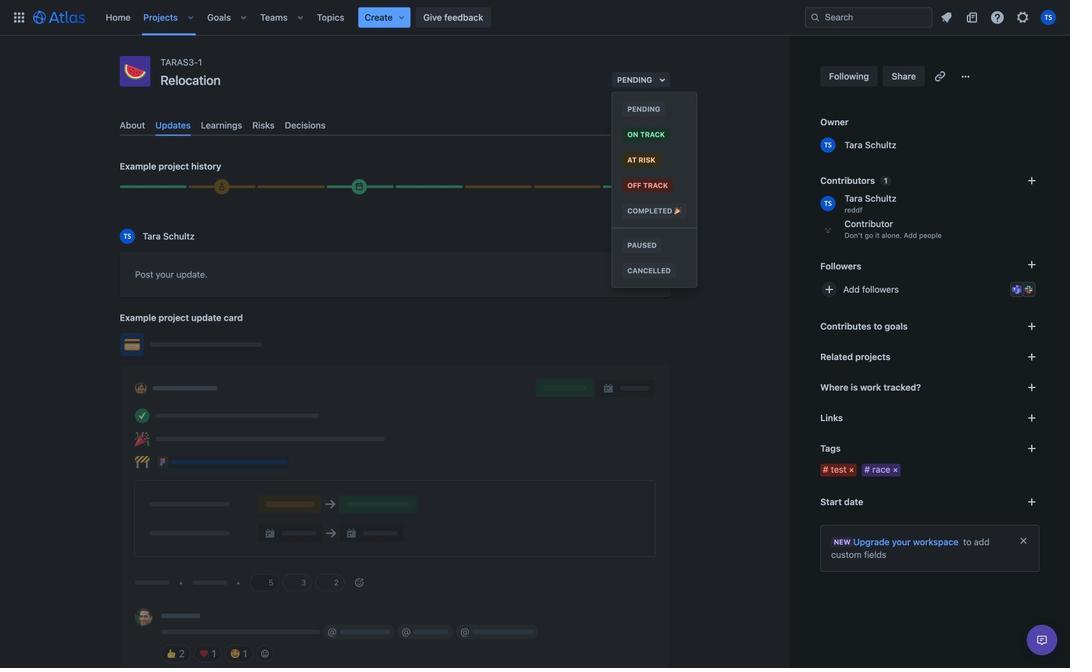 Task type: describe. For each thing, give the bounding box(es) containing it.
2 close tag image from the left
[[890, 466, 901, 476]]

1 close tag image from the left
[[847, 466, 857, 476]]

add link image
[[1024, 411, 1040, 426]]

2 group from the top
[[612, 228, 697, 288]]

add tag image
[[1024, 441, 1040, 457]]

Main content area, start typing to enter text. text field
[[135, 267, 655, 287]]

close banner image
[[1019, 536, 1029, 547]]

account image
[[1041, 10, 1056, 25]]

add team or contributors image
[[1024, 173, 1040, 189]]

add work tracking links image
[[1024, 380, 1040, 396]]

1 group from the top
[[612, 93, 697, 228]]

open intercom messenger image
[[1034, 633, 1050, 648]]

notifications image
[[939, 10, 954, 25]]



Task type: vqa. For each thing, say whether or not it's contained in the screenshot.
the Add inside the Add a new risk "button"
no



Task type: locate. For each thing, give the bounding box(es) containing it.
add goals image
[[1024, 319, 1040, 334]]

tab list
[[115, 115, 675, 136]]

switch to... image
[[11, 10, 27, 25]]

msteams logo showing  channels are connected to this project image
[[1012, 285, 1022, 295]]

group
[[612, 93, 697, 228], [612, 228, 697, 288]]

slack logo showing nan channels are connected to this project image
[[1024, 285, 1034, 295]]

add a follower image
[[1024, 257, 1040, 273]]

set start date image
[[1024, 495, 1040, 510]]

Search field
[[805, 7, 933, 28]]

0 horizontal spatial close tag image
[[847, 466, 857, 476]]

help image
[[990, 10, 1005, 25]]

None search field
[[805, 7, 933, 28]]

banner
[[0, 0, 1070, 36]]

search image
[[810, 12, 820, 23]]

add follower image
[[822, 282, 837, 297]]

add related project image
[[1024, 350, 1040, 365]]

top element
[[8, 0, 805, 35]]

menu
[[612, 93, 697, 288]]

close tag image
[[847, 466, 857, 476], [890, 466, 901, 476]]

settings image
[[1015, 10, 1031, 25]]

1 horizontal spatial close tag image
[[890, 466, 901, 476]]



